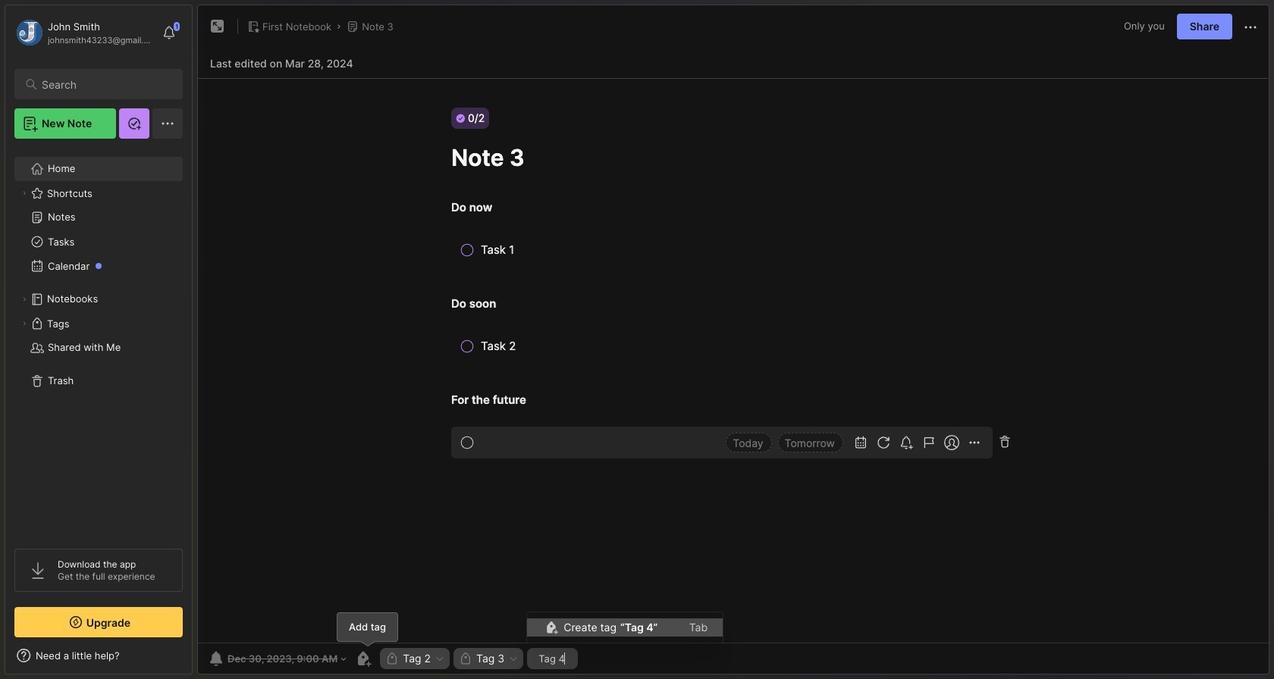 Task type: describe. For each thing, give the bounding box(es) containing it.
expand tags image
[[20, 319, 29, 329]]

Edit reminder field
[[206, 649, 348, 670]]

more actions image
[[1242, 18, 1260, 36]]

Tag 2 Tag actions field
[[431, 654, 445, 665]]

Search text field
[[42, 77, 169, 92]]

Account field
[[14, 17, 155, 48]]

main element
[[0, 0, 197, 680]]



Task type: locate. For each thing, give the bounding box(es) containing it.
tree
[[5, 148, 192, 536]]

None search field
[[42, 75, 169, 93]]

none search field inside main element
[[42, 75, 169, 93]]

add tag image
[[354, 650, 373, 668]]

Note Editor text field
[[198, 78, 1269, 643]]

click to collapse image
[[192, 652, 203, 670]]

note window element
[[197, 5, 1270, 679]]

expand note image
[[209, 17, 227, 36]]

tree inside main element
[[5, 148, 192, 536]]

tooltip
[[337, 613, 398, 648]]

WHAT'S NEW field
[[5, 644, 192, 668]]

More actions field
[[1242, 17, 1260, 36]]

Add tag field
[[537, 653, 568, 666]]

expand notebooks image
[[20, 295, 29, 304]]

Tag 3 Tag actions field
[[505, 654, 519, 665]]



Task type: vqa. For each thing, say whether or not it's contained in the screenshot.
Account FIELD on the top
yes



